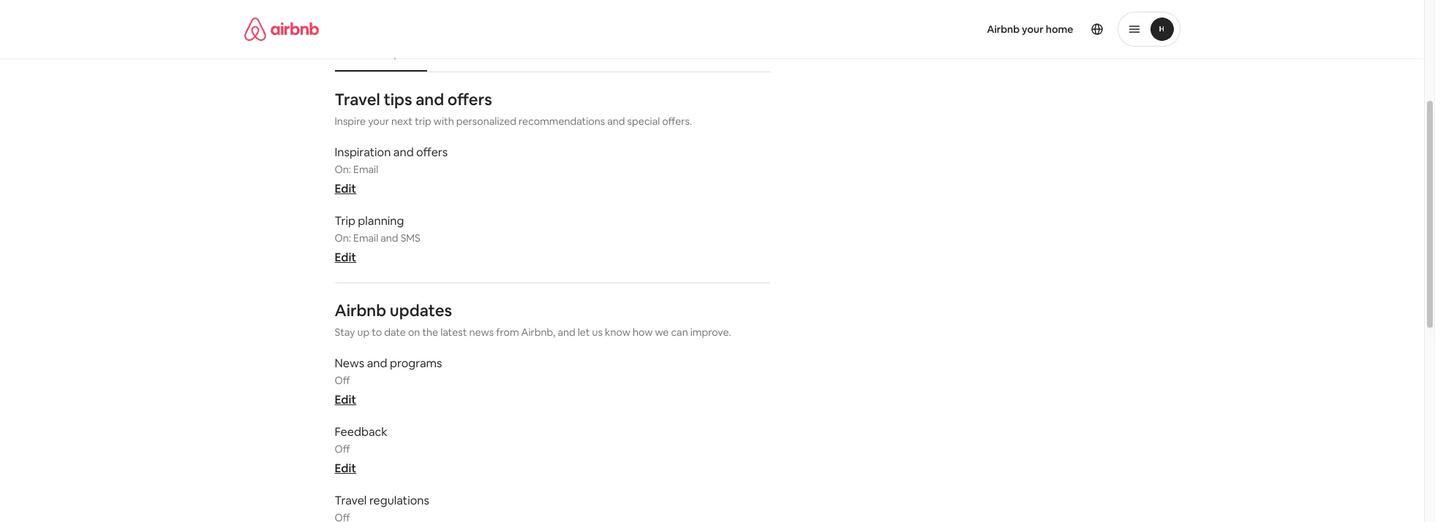 Task type: vqa. For each thing, say whether or not it's contained in the screenshot.
updates
yes



Task type: locate. For each thing, give the bounding box(es) containing it.
travel up inspire
[[335, 89, 380, 110]]

notifications element
[[327, 35, 770, 523]]

1 vertical spatial travel
[[335, 494, 367, 509]]

your left next
[[368, 115, 389, 128]]

updates
[[388, 47, 427, 60], [390, 301, 452, 321]]

edit inside feedback off edit
[[335, 462, 356, 477]]

email inside trip planning on: email and sms edit
[[353, 232, 378, 245]]

1 vertical spatial email
[[353, 232, 378, 245]]

0 vertical spatial travel
[[335, 89, 380, 110]]

planning
[[358, 214, 404, 229]]

0 vertical spatial on:
[[335, 163, 351, 176]]

0 vertical spatial off
[[335, 375, 350, 388]]

0 vertical spatial email
[[353, 163, 378, 176]]

to
[[372, 326, 382, 339]]

0 vertical spatial updates
[[388, 47, 427, 60]]

1 travel from the top
[[335, 89, 380, 110]]

airbnb left home
[[987, 23, 1020, 36]]

offers and updates button
[[327, 40, 435, 67]]

date
[[384, 326, 406, 339]]

edit down feedback
[[335, 462, 356, 477]]

airbnb up up
[[335, 301, 386, 321]]

offers up personalized
[[447, 89, 492, 110]]

edit button
[[335, 181, 356, 197], [335, 250, 356, 266], [335, 393, 356, 408], [335, 462, 356, 477]]

1 off from the top
[[335, 375, 350, 388]]

on: down inspiration
[[335, 163, 351, 176]]

2 off from the top
[[335, 443, 350, 456]]

and down the planning
[[381, 232, 398, 245]]

airbnb your home
[[987, 23, 1073, 36]]

stay
[[335, 326, 355, 339]]

programs
[[390, 356, 442, 372]]

edit inside inspiration and offers on: email edit
[[335, 181, 356, 197]]

1 vertical spatial airbnb
[[335, 301, 386, 321]]

off down feedback
[[335, 443, 350, 456]]

airbnb
[[987, 23, 1020, 36], [335, 301, 386, 321]]

and down next
[[393, 145, 414, 160]]

edit button up the trip
[[335, 181, 356, 197]]

edit button down the trip
[[335, 250, 356, 266]]

1 horizontal spatial your
[[1022, 23, 1044, 36]]

sms
[[401, 232, 420, 245]]

tab list
[[327, 35, 770, 72]]

2 email from the top
[[353, 232, 378, 245]]

1 edit button from the top
[[335, 181, 356, 197]]

edit button up feedback
[[335, 393, 356, 408]]

offers and updates
[[335, 47, 427, 60]]

2 edit button from the top
[[335, 250, 356, 266]]

4 edit from the top
[[335, 462, 356, 477]]

on
[[408, 326, 420, 339]]

and inside airbnb updates stay up to date on the latest news from airbnb, and let us know how we can improve.
[[558, 326, 575, 339]]

travel left regulations
[[335, 494, 367, 509]]

1 email from the top
[[353, 163, 378, 176]]

updates up tips
[[388, 47, 427, 60]]

1 vertical spatial off
[[335, 443, 350, 456]]

on: down the trip
[[335, 232, 351, 245]]

off down news
[[335, 375, 350, 388]]

1 vertical spatial updates
[[390, 301, 452, 321]]

edit
[[335, 181, 356, 197], [335, 250, 356, 266], [335, 393, 356, 408], [335, 462, 356, 477]]

2 on: from the top
[[335, 232, 351, 245]]

feedback
[[335, 425, 388, 440]]

and right the offers
[[367, 47, 385, 60]]

off
[[335, 375, 350, 388], [335, 443, 350, 456]]

how
[[633, 326, 653, 339]]

from
[[496, 326, 519, 339]]

airbnb for your
[[987, 23, 1020, 36]]

offers inside inspiration and offers on: email edit
[[416, 145, 448, 160]]

with
[[434, 115, 454, 128]]

updates up the on
[[390, 301, 452, 321]]

offers down trip
[[416, 145, 448, 160]]

1 vertical spatial offers
[[416, 145, 448, 160]]

0 horizontal spatial airbnb
[[335, 301, 386, 321]]

and inside the 'news and programs off edit'
[[367, 356, 387, 372]]

travel
[[335, 89, 380, 110], [335, 494, 367, 509]]

1 on: from the top
[[335, 163, 351, 176]]

email down the planning
[[353, 232, 378, 245]]

1 edit from the top
[[335, 181, 356, 197]]

3 edit from the top
[[335, 393, 356, 408]]

us
[[592, 326, 603, 339]]

0 vertical spatial offers
[[447, 89, 492, 110]]

2 edit from the top
[[335, 250, 356, 266]]

airbnb inside profile element
[[987, 23, 1020, 36]]

edit down the trip
[[335, 250, 356, 266]]

we
[[655, 326, 669, 339]]

edit button for and
[[335, 250, 356, 266]]

0 vertical spatial airbnb
[[987, 23, 1020, 36]]

edit up feedback
[[335, 393, 356, 408]]

0 horizontal spatial your
[[368, 115, 389, 128]]

let
[[578, 326, 590, 339]]

airbnb updates stay up to date on the latest news from airbnb, and let us know how we can improve.
[[335, 301, 731, 339]]

email
[[353, 163, 378, 176], [353, 232, 378, 245]]

and
[[367, 47, 385, 60], [416, 89, 444, 110], [607, 115, 625, 128], [393, 145, 414, 160], [381, 232, 398, 245], [558, 326, 575, 339], [367, 356, 387, 372]]

1 vertical spatial your
[[368, 115, 389, 128]]

and left let
[[558, 326, 575, 339]]

3 edit button from the top
[[335, 393, 356, 408]]

1 vertical spatial on:
[[335, 232, 351, 245]]

your
[[1022, 23, 1044, 36], [368, 115, 389, 128]]

your inside profile element
[[1022, 23, 1044, 36]]

and inside button
[[367, 47, 385, 60]]

offers and updates tab panel
[[335, 89, 770, 523]]

on: inside inspiration and offers on: email edit
[[335, 163, 351, 176]]

travel inside the travel tips and offers inspire your next trip with personalized recommendations and special offers.
[[335, 89, 380, 110]]

group
[[335, 0, 770, 20]]

email down inspiration
[[353, 163, 378, 176]]

the
[[422, 326, 438, 339]]

on:
[[335, 163, 351, 176], [335, 232, 351, 245]]

and right news
[[367, 356, 387, 372]]

1 horizontal spatial airbnb
[[987, 23, 1020, 36]]

off inside feedback off edit
[[335, 443, 350, 456]]

and up trip
[[416, 89, 444, 110]]

offers
[[447, 89, 492, 110], [416, 145, 448, 160]]

personalized
[[456, 115, 516, 128]]

your left home
[[1022, 23, 1044, 36]]

next
[[391, 115, 412, 128]]

edit button down feedback
[[335, 462, 356, 477]]

2 travel from the top
[[335, 494, 367, 509]]

trip
[[415, 115, 431, 128]]

airbnb inside airbnb updates stay up to date on the latest news from airbnb, and let us know how we can improve.
[[335, 301, 386, 321]]

0 vertical spatial your
[[1022, 23, 1044, 36]]

airbnb,
[[521, 326, 555, 339]]

edit up the trip
[[335, 181, 356, 197]]



Task type: describe. For each thing, give the bounding box(es) containing it.
travel regulations
[[335, 494, 429, 509]]

trip
[[335, 214, 355, 229]]

email inside inspiration and offers on: email edit
[[353, 163, 378, 176]]

travel for regulations
[[335, 494, 367, 509]]

offers inside the travel tips and offers inspire your next trip with personalized recommendations and special offers.
[[447, 89, 492, 110]]

inspiration
[[335, 145, 391, 160]]

your inside the travel tips and offers inspire your next trip with personalized recommendations and special offers.
[[368, 115, 389, 128]]

tab list containing offers and updates
[[327, 35, 770, 72]]

offers.
[[662, 115, 692, 128]]

home
[[1046, 23, 1073, 36]]

edit button for edit
[[335, 393, 356, 408]]

on: inside trip planning on: email and sms edit
[[335, 232, 351, 245]]

and left special
[[607, 115, 625, 128]]

airbnb your home link
[[978, 14, 1082, 45]]

4 edit button from the top
[[335, 462, 356, 477]]

recommendations
[[519, 115, 605, 128]]

updates inside button
[[388, 47, 427, 60]]

inspire
[[335, 115, 366, 128]]

offers
[[335, 47, 365, 60]]

news and programs off edit
[[335, 356, 442, 408]]

know
[[605, 326, 630, 339]]

and inside inspiration and offers on: email edit
[[393, 145, 414, 160]]

up
[[357, 326, 369, 339]]

latest
[[440, 326, 467, 339]]

updates inside airbnb updates stay up to date on the latest news from airbnb, and let us know how we can improve.
[[390, 301, 452, 321]]

edit inside the 'news and programs off edit'
[[335, 393, 356, 408]]

off inside the 'news and programs off edit'
[[335, 375, 350, 388]]

special
[[627, 115, 660, 128]]

news
[[335, 356, 364, 372]]

trip planning on: email and sms edit
[[335, 214, 420, 266]]

airbnb for updates
[[335, 301, 386, 321]]

feedback off edit
[[335, 425, 388, 477]]

account
[[446, 47, 488, 60]]

profile element
[[730, 0, 1180, 59]]

account button
[[439, 40, 495, 67]]

improve.
[[690, 326, 731, 339]]

regulations
[[369, 494, 429, 509]]

travel for tips
[[335, 89, 380, 110]]

travel tips and offers inspire your next trip with personalized recommendations and special offers.
[[335, 89, 692, 128]]

edit inside trip planning on: email and sms edit
[[335, 250, 356, 266]]

edit button for email
[[335, 181, 356, 197]]

news
[[469, 326, 494, 339]]

can
[[671, 326, 688, 339]]

inspiration and offers on: email edit
[[335, 145, 448, 197]]

tips
[[384, 89, 412, 110]]

and inside trip planning on: email and sms edit
[[381, 232, 398, 245]]



